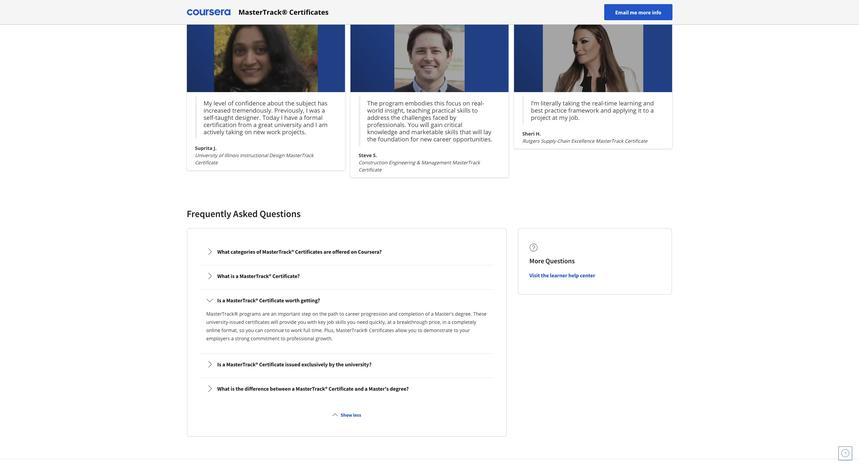 Task type: vqa. For each thing, say whether or not it's contained in the screenshot.
H.
yes



Task type: locate. For each thing, give the bounding box(es) containing it.
a right have
[[299, 114, 302, 122]]

taking up "job."
[[563, 99, 580, 107]]

1 horizontal spatial master's
[[435, 311, 454, 318]]

real- right focus
[[472, 99, 484, 107]]

professionals.
[[367, 121, 406, 129]]

0 horizontal spatial taking
[[226, 128, 243, 136]]

1 horizontal spatial mastertrack
[[452, 160, 480, 166]]

2 horizontal spatial i
[[315, 121, 317, 129]]

2 vertical spatial certificates
[[369, 328, 394, 334]]

the inside dropdown button
[[336, 361, 344, 368]]

center
[[580, 272, 595, 279]]

a up allow
[[393, 319, 396, 326]]

have
[[284, 114, 298, 122]]

1 real- from the left
[[472, 99, 484, 107]]

and left am
[[303, 121, 314, 129]]

are left an
[[262, 311, 270, 318]]

challenges
[[402, 114, 431, 122]]

1 vertical spatial at
[[387, 319, 392, 326]]

1 vertical spatial what
[[217, 273, 230, 280]]

am
[[319, 121, 328, 129]]

2 vertical spatial skills
[[335, 319, 346, 326]]

0 horizontal spatial career
[[345, 311, 360, 318]]

is inside what is the difference between a mastertrack® certificate and a master's degree? dropdown button
[[231, 386, 235, 393]]

mastertrack for i'm literally taking the real-time learning and best practice framework and applying it to a project at my job.
[[596, 138, 623, 144]]

mastertrack down opportunities.
[[452, 160, 480, 166]]

is left difference
[[231, 386, 235, 393]]

what inside what is a mastertrack® certificate? dropdown button
[[217, 273, 230, 280]]

questions
[[260, 208, 301, 220], [545, 257, 575, 265]]

programs
[[239, 311, 261, 318]]

to
[[472, 106, 478, 115], [643, 106, 649, 115], [340, 311, 344, 318], [285, 328, 290, 334], [418, 328, 422, 334], [454, 328, 458, 334], [281, 336, 285, 342]]

certificate down it
[[625, 138, 647, 144]]

skills right "job"
[[335, 319, 346, 326]]

taking down the taught
[[226, 128, 243, 136]]

what is a mastertrack® certificate? button
[[201, 267, 493, 286]]

1 vertical spatial by
[[329, 361, 335, 368]]

1 horizontal spatial taking
[[563, 99, 580, 107]]

master's inside mastertrack® programs are an important step on the path to career progression and completion of a master's degree. these university-issued certificates will provide you with key job skills you need quickly, at a breakthrough price, in a completely online format, so you can continue to work full time. plus, mastertrack® certificates allow you to demonstrate to your employers a strong commitment to professional growth.
[[435, 311, 454, 318]]

is inside dropdown button
[[217, 297, 221, 304]]

at left my
[[552, 114, 558, 122]]

insight,
[[385, 106, 405, 115]]

0 horizontal spatial questions
[[260, 208, 301, 220]]

1 vertical spatial certificates
[[295, 249, 322, 256]]

my level of confidence about the subject has increased tremendously. previously, i was a self-taught designer. today i have a formal certification from a great university and i am actively taking on new work projects.
[[204, 99, 328, 136]]

i'm
[[531, 99, 539, 107]]

certification
[[204, 121, 237, 129]]

0 vertical spatial by
[[450, 114, 456, 122]]

you right so in the bottom of the page
[[246, 328, 254, 334]]

of up price,
[[425, 311, 430, 318]]

3 what from the top
[[217, 386, 230, 393]]

1 horizontal spatial are
[[323, 249, 331, 256]]

1 is from the top
[[217, 297, 221, 304]]

learner
[[550, 272, 567, 279]]

skills left that
[[445, 128, 458, 136]]

offered
[[332, 249, 350, 256]]

0 horizontal spatial mastertrack
[[286, 152, 313, 159]]

in
[[442, 319, 447, 326]]

the inside mastertrack® programs are an important step on the path to career progression and completion of a master's degree. these university-issued certificates will provide you with key job skills you need quickly, at a breakthrough price, in a completely online format, so you can continue to work full time. plus, mastertrack® certificates allow you to demonstrate to your employers a strong commitment to professional growth.
[[319, 311, 327, 318]]

1 vertical spatial issued
[[285, 361, 300, 368]]

the right about
[[285, 99, 294, 107]]

i
[[306, 106, 308, 115], [281, 114, 283, 122], [315, 121, 317, 129]]

is up university-
[[217, 297, 221, 304]]

new right for
[[420, 135, 432, 143]]

0 vertical spatial master's
[[435, 311, 454, 318]]

0 vertical spatial what
[[217, 249, 230, 256]]

mastertrack inside the steve s. construction engineering & management mastertrack certificate
[[452, 160, 480, 166]]

to down continue
[[281, 336, 285, 342]]

work down today
[[267, 128, 281, 136]]

of right categories
[[256, 249, 261, 256]]

the inside the my level of confidence about the subject has increased tremendously. previously, i was a self-taught designer. today i have a formal certification from a great university and i am actively taking on new work projects.
[[285, 99, 294, 107]]

0 vertical spatial is
[[217, 297, 221, 304]]

step
[[301, 311, 311, 318]]

level
[[214, 99, 226, 107]]

steve
[[359, 152, 372, 159]]

2 vertical spatial what
[[217, 386, 230, 393]]

gain
[[431, 121, 443, 129]]

on right focus
[[463, 99, 470, 107]]

progression
[[361, 311, 388, 318]]

a
[[322, 106, 325, 115], [650, 106, 654, 115], [299, 114, 302, 122], [253, 121, 257, 129], [236, 273, 238, 280], [222, 297, 225, 304], [431, 311, 434, 318], [393, 319, 396, 326], [448, 319, 450, 326], [231, 336, 234, 342], [222, 361, 225, 368], [292, 386, 295, 393], [365, 386, 368, 393]]

0 vertical spatial work
[[267, 128, 281, 136]]

is inside dropdown button
[[217, 361, 221, 368]]

is a mastertrack® certificate worth getting? button
[[201, 291, 493, 310]]

can
[[255, 328, 263, 334]]

on up with
[[312, 311, 318, 318]]

today
[[262, 114, 279, 122]]

project
[[531, 114, 551, 122]]

certificate down is a mastertrack® certificate issued exclusively by the university? dropdown button
[[329, 386, 354, 393]]

work up professional
[[291, 328, 302, 334]]

a right was
[[322, 106, 325, 115]]

is down categories
[[231, 273, 235, 280]]

2 is from the top
[[231, 386, 235, 393]]

a right from
[[253, 121, 257, 129]]

to right focus
[[472, 106, 478, 115]]

the left university?
[[336, 361, 344, 368]]

best
[[531, 106, 543, 115]]

subject
[[296, 99, 316, 107]]

categories
[[231, 249, 255, 256]]

more questions
[[529, 257, 575, 265]]

and inside the program embodies this focus on real- world insight, teaching practical skills to address the challenges faced by professionals. you will gain critical knowledge and marketable skills that will lay the foundation for new career opportunities.
[[399, 128, 410, 136]]

1 horizontal spatial by
[[450, 114, 456, 122]]

2 what from the top
[[217, 273, 230, 280]]

the right visit
[[541, 272, 549, 279]]

at inside i'm literally taking the real-time learning and best practice framework and applying it to a project at my job.
[[552, 114, 558, 122]]

suprita
[[195, 145, 212, 152]]

the left time
[[581, 99, 590, 107]]

1 what from the top
[[217, 249, 230, 256]]

help center image
[[841, 450, 849, 458]]

embodies
[[405, 99, 433, 107]]

on inside dropdown button
[[351, 249, 357, 256]]

taking inside the my level of confidence about the subject has increased tremendously. previously, i was a self-taught designer. today i have a formal certification from a great university and i am actively taking on new work projects.
[[226, 128, 243, 136]]

is for is a mastertrack® certificate issued exclusively by the university?
[[217, 361, 221, 368]]

and left for
[[399, 128, 410, 136]]

university-
[[206, 319, 230, 326]]

of inside dropdown button
[[256, 249, 261, 256]]

0 vertical spatial issued
[[230, 319, 244, 326]]

the up key
[[319, 311, 327, 318]]

certificate inside sheri h. rutgers supply chain excellence mastertrack certificate
[[625, 138, 647, 144]]

of
[[228, 99, 234, 107], [219, 152, 223, 159], [256, 249, 261, 256], [425, 311, 430, 318]]

key
[[318, 319, 326, 326]]

career inside the program embodies this focus on real- world insight, teaching practical skills to address the challenges faced by professionals. you will gain critical knowledge and marketable skills that will lay the foundation for new career opportunities.
[[433, 135, 451, 143]]

and inside the my level of confidence about the subject has increased tremendously. previously, i was a self-taught designer. today i have a formal certification from a great university and i am actively taking on new work projects.
[[303, 121, 314, 129]]

list containing what categories of mastertrack® certificates are offered on coursera?
[[198, 240, 495, 401]]

practice
[[544, 106, 567, 115]]

email me more info
[[615, 9, 661, 16]]

what is the difference between a mastertrack® certificate and a master's degree? button
[[201, 380, 493, 399]]

2 real- from the left
[[592, 99, 605, 107]]

a inside dropdown button
[[222, 361, 225, 368]]

on right offered
[[351, 249, 357, 256]]

i left have
[[281, 114, 283, 122]]

mastertrack right excellence
[[596, 138, 623, 144]]

certificate inside "is a mastertrack® certificate worth getting?" dropdown button
[[259, 297, 284, 304]]

is
[[231, 273, 235, 280], [231, 386, 235, 393]]

of inside the my level of confidence about the subject has increased tremendously. previously, i was a self-taught designer. today i have a formal certification from a great university and i am actively taking on new work projects.
[[228, 99, 234, 107]]

taught
[[215, 114, 233, 122]]

certificate down university
[[195, 160, 218, 166]]

0 horizontal spatial issued
[[230, 319, 244, 326]]

0 horizontal spatial work
[[267, 128, 281, 136]]

on
[[463, 99, 470, 107], [244, 128, 252, 136], [351, 249, 357, 256], [312, 311, 318, 318]]

rutgers
[[522, 138, 539, 144]]

1 vertical spatial is
[[217, 361, 221, 368]]

certificate up 'between'
[[259, 361, 284, 368]]

what inside what categories of mastertrack® certificates are offered on coursera? dropdown button
[[217, 249, 230, 256]]

j.
[[214, 145, 217, 152]]

0 horizontal spatial real-
[[472, 99, 484, 107]]

more
[[529, 257, 544, 265]]

0 vertical spatial mastertrack
[[596, 138, 623, 144]]

0 vertical spatial career
[[433, 135, 451, 143]]

skills
[[457, 106, 470, 115], [445, 128, 458, 136], [335, 319, 346, 326]]

1 horizontal spatial work
[[291, 328, 302, 334]]

mastertrack®
[[238, 7, 287, 17], [262, 249, 294, 256], [240, 273, 271, 280], [226, 297, 258, 304], [206, 311, 238, 318], [336, 328, 368, 334], [226, 361, 258, 368], [296, 386, 327, 393]]

0 vertical spatial is
[[231, 273, 235, 280]]

on down the designer.
[[244, 128, 252, 136]]

you down breakthrough at left
[[408, 328, 416, 334]]

format,
[[221, 328, 238, 334]]

email me more info button
[[604, 4, 672, 20]]

0 horizontal spatial are
[[262, 311, 270, 318]]

career up need
[[345, 311, 360, 318]]

list
[[198, 240, 495, 401]]

has
[[318, 99, 328, 107]]

knowledge
[[367, 128, 398, 136]]

to down breakthrough at left
[[418, 328, 422, 334]]

0 vertical spatial questions
[[260, 208, 301, 220]]

job.
[[569, 114, 580, 122]]

0 horizontal spatial by
[[329, 361, 335, 368]]

i left am
[[315, 121, 317, 129]]

program
[[379, 99, 404, 107]]

mastertrack for the program embodies this focus on real- world insight, teaching practical skills to address the challenges faced by professionals. you will gain critical knowledge and marketable skills that will lay the foundation for new career opportunities.
[[452, 160, 480, 166]]

new inside the program embodies this focus on real- world insight, teaching practical skills to address the challenges faced by professionals. you will gain critical knowledge and marketable skills that will lay the foundation for new career opportunities.
[[420, 135, 432, 143]]

will left lay
[[473, 128, 482, 136]]

mastertrack® inside "is a mastertrack® certificate worth getting?" dropdown button
[[226, 297, 258, 304]]

0 vertical spatial skills
[[457, 106, 470, 115]]

to down 'provide'
[[285, 328, 290, 334]]

mastertrack® inside what is a mastertrack® certificate? dropdown button
[[240, 273, 271, 280]]

1 vertical spatial master's
[[369, 386, 389, 393]]

the left difference
[[236, 386, 244, 393]]

at right 'quickly,'
[[387, 319, 392, 326]]

1 horizontal spatial career
[[433, 135, 451, 143]]

and
[[643, 99, 654, 107], [600, 106, 611, 115], [303, 121, 314, 129], [399, 128, 410, 136], [389, 311, 397, 318], [355, 386, 364, 393]]

issued up so in the bottom of the page
[[230, 319, 244, 326]]

1 horizontal spatial issued
[[285, 361, 300, 368]]

2 vertical spatial mastertrack
[[452, 160, 480, 166]]

0 horizontal spatial will
[[271, 319, 278, 326]]

coursera image
[[187, 7, 230, 18]]

2 horizontal spatial mastertrack
[[596, 138, 623, 144]]

master's up in
[[435, 311, 454, 318]]

1 horizontal spatial questions
[[545, 257, 575, 265]]

full
[[303, 328, 310, 334]]

degree.
[[455, 311, 472, 318]]

is inside what is a mastertrack® certificate? dropdown button
[[231, 273, 235, 280]]

price,
[[429, 319, 441, 326]]

1 vertical spatial mastertrack
[[286, 152, 313, 159]]

and left completion
[[389, 311, 397, 318]]

and inside mastertrack® programs are an important step on the path to career progression and completion of a master's degree. these university-issued certificates will provide you with key job skills you need quickly, at a breakthrough price, in a completely online format, so you can continue to work full time. plus, mastertrack® certificates allow you to demonstrate to your employers a strong commitment to professional growth.
[[389, 311, 397, 318]]

is for is a mastertrack® certificate worth getting?
[[217, 297, 221, 304]]

a down categories
[[236, 273, 238, 280]]

master's left degree?
[[369, 386, 389, 393]]

1 horizontal spatial new
[[420, 135, 432, 143]]

me
[[630, 9, 637, 16]]

of right level
[[228, 99, 234, 107]]

is for the
[[231, 386, 235, 393]]

learning
[[619, 99, 642, 107]]

confidence
[[235, 99, 266, 107]]

was
[[309, 106, 320, 115]]

sheri h. rutgers supply chain excellence mastertrack certificate
[[522, 131, 647, 144]]

help
[[568, 272, 579, 279]]

the
[[367, 99, 378, 107]]

1 vertical spatial taking
[[226, 128, 243, 136]]

completion
[[399, 311, 424, 318]]

frequently asked questions element
[[181, 208, 678, 443]]

allow
[[395, 328, 407, 334]]

and down university?
[[355, 386, 364, 393]]

new right from
[[253, 128, 265, 136]]

1 vertical spatial questions
[[545, 257, 575, 265]]

mastertrack right design
[[286, 152, 313, 159]]

mastertrack® inside is a mastertrack® certificate issued exclusively by the university? dropdown button
[[226, 361, 258, 368]]

what for what is the difference between a mastertrack® certificate and a master's degree?
[[217, 386, 230, 393]]

1 horizontal spatial at
[[552, 114, 558, 122]]

by right faced
[[450, 114, 456, 122]]

the up s.
[[367, 135, 376, 143]]

0 horizontal spatial at
[[387, 319, 392, 326]]

career down gain
[[433, 135, 451, 143]]

issued left "exclusively"
[[285, 361, 300, 368]]

certificate up an
[[259, 297, 284, 304]]

1 horizontal spatial i
[[306, 106, 308, 115]]

0 vertical spatial taking
[[563, 99, 580, 107]]

of inside suprita j. university of illinois instructional design mastertrack certificate
[[219, 152, 223, 159]]

a up university-
[[222, 297, 225, 304]]

work inside the my level of confidence about the subject has increased tremendously. previously, i was a self-taught designer. today i have a formal certification from a great university and i am actively taking on new work projects.
[[267, 128, 281, 136]]

issued
[[230, 319, 244, 326], [285, 361, 300, 368]]

1 vertical spatial career
[[345, 311, 360, 318]]

will right you
[[420, 121, 429, 129]]

management
[[421, 160, 451, 166]]

a down employers
[[222, 361, 225, 368]]

self-
[[204, 114, 215, 122]]

this
[[434, 99, 445, 107]]

0 horizontal spatial new
[[253, 128, 265, 136]]

issued inside mastertrack® programs are an important step on the path to career progression and completion of a master's degree. these university-issued certificates will provide you with key job skills you need quickly, at a breakthrough price, in a completely online format, so you can continue to work full time. plus, mastertrack® certificates allow you to demonstrate to your employers a strong commitment to professional growth.
[[230, 319, 244, 326]]

skills up 'critical'
[[457, 106, 470, 115]]

mastertrack® inside what categories of mastertrack® certificates are offered on coursera? dropdown button
[[262, 249, 294, 256]]

1 vertical spatial is
[[231, 386, 235, 393]]

skills inside mastertrack® programs are an important step on the path to career progression and completion of a master's degree. these university-issued certificates will provide you with key job skills you need quickly, at a breakthrough price, in a completely online format, so you can continue to work full time. plus, mastertrack® certificates allow you to demonstrate to your employers a strong commitment to professional growth.
[[335, 319, 346, 326]]

of left illinois
[[219, 152, 223, 159]]

you left need
[[347, 319, 356, 326]]

are left offered
[[323, 249, 331, 256]]

is
[[217, 297, 221, 304], [217, 361, 221, 368]]

to inside i'm literally taking the real-time learning and best practice framework and applying it to a project at my job.
[[643, 106, 649, 115]]

0 horizontal spatial master's
[[369, 386, 389, 393]]

real- left the applying
[[592, 99, 605, 107]]

is down employers
[[217, 361, 221, 368]]

a right 'between'
[[292, 386, 295, 393]]

and inside dropdown button
[[355, 386, 364, 393]]

mastertrack inside sheri h. rutgers supply chain excellence mastertrack certificate
[[596, 138, 623, 144]]

the inside i'm literally taking the real-time learning and best practice framework and applying it to a project at my job.
[[581, 99, 590, 107]]

formal
[[304, 114, 323, 122]]

1 vertical spatial work
[[291, 328, 302, 334]]

certificate down construction
[[359, 167, 381, 173]]

supply
[[541, 138, 556, 144]]

at inside mastertrack® programs are an important step on the path to career progression and completion of a master's degree. these university-issued certificates will provide you with key job skills you need quickly, at a breakthrough price, in a completely online format, so you can continue to work full time. plus, mastertrack® certificates allow you to demonstrate to your employers a strong commitment to professional growth.
[[387, 319, 392, 326]]

real- inside i'm literally taking the real-time learning and best practice framework and applying it to a project at my job.
[[592, 99, 605, 107]]

will up continue
[[271, 319, 278, 326]]

provide
[[279, 319, 296, 326]]

2 is from the top
[[217, 361, 221, 368]]

exclusively
[[301, 361, 328, 368]]

0 vertical spatial are
[[323, 249, 331, 256]]

by inside dropdown button
[[329, 361, 335, 368]]

what inside what is the difference between a mastertrack® certificate and a master's degree? dropdown button
[[217, 386, 230, 393]]

new inside the my level of confidence about the subject has increased tremendously. previously, i was a self-taught designer. today i have a formal certification from a great university and i am actively taking on new work projects.
[[253, 128, 265, 136]]

i left was
[[306, 106, 308, 115]]

1 is from the top
[[231, 273, 235, 280]]

a right it
[[650, 106, 654, 115]]

to right it
[[643, 106, 649, 115]]

difference
[[245, 386, 269, 393]]

1 vertical spatial are
[[262, 311, 270, 318]]

by right "exclusively"
[[329, 361, 335, 368]]

0 vertical spatial at
[[552, 114, 558, 122]]

1 horizontal spatial real-
[[592, 99, 605, 107]]



Task type: describe. For each thing, give the bounding box(es) containing it.
previously,
[[274, 106, 304, 115]]

what for what is a mastertrack® certificate?
[[217, 273, 230, 280]]

a down format,
[[231, 336, 234, 342]]

will inside mastertrack® programs are an important step on the path to career progression and completion of a master's degree. these university-issued certificates will provide you with key job skills you need quickly, at a breakthrough price, in a completely online format, so you can continue to work full time. plus, mastertrack® certificates allow you to demonstrate to your employers a strong commitment to professional growth.
[[271, 319, 278, 326]]

important
[[278, 311, 300, 318]]

sheri
[[522, 131, 535, 137]]

what is the difference between a mastertrack® certificate and a master's degree?
[[217, 386, 409, 393]]

certificate inside the steve s. construction engineering & management mastertrack certificate
[[359, 167, 381, 173]]

of inside mastertrack® programs are an important step on the path to career progression and completion of a master's degree. these university-issued certificates will provide you with key job skills you need quickly, at a breakthrough price, in a completely online format, so you can continue to work full time. plus, mastertrack® certificates allow you to demonstrate to your employers a strong commitment to professional growth.
[[425, 311, 430, 318]]

taking inside i'm literally taking the real-time learning and best practice framework and applying it to a project at my job.
[[563, 99, 580, 107]]

new for career
[[420, 135, 432, 143]]

so
[[239, 328, 244, 334]]

2 horizontal spatial will
[[473, 128, 482, 136]]

construction
[[359, 160, 387, 166]]

what categories of mastertrack® certificates are offered on coursera? button
[[201, 242, 493, 262]]

chain
[[557, 138, 570, 144]]

coursera?
[[358, 249, 382, 256]]

breakthrough
[[397, 319, 428, 326]]

a up price,
[[431, 311, 434, 318]]

0 vertical spatial certificates
[[289, 7, 329, 17]]

professional
[[287, 336, 314, 342]]

what for what categories of mastertrack® certificates are offered on coursera?
[[217, 249, 230, 256]]

these
[[473, 311, 486, 318]]

is for a
[[231, 273, 235, 280]]

the down program
[[391, 114, 400, 122]]

what categories of mastertrack® certificates are offered on coursera?
[[217, 249, 382, 256]]

opportunities.
[[453, 135, 492, 143]]

for
[[410, 135, 419, 143]]

1 horizontal spatial will
[[420, 121, 429, 129]]

is a mastertrack® certificate issued exclusively by the university?
[[217, 361, 371, 368]]

are inside mastertrack® programs are an important step on the path to career progression and completion of a master's degree. these university-issued certificates will provide you with key job skills you need quickly, at a breakthrough price, in a completely online format, so you can continue to work full time. plus, mastertrack® certificates allow you to demonstrate to your employers a strong commitment to professional growth.
[[262, 311, 270, 318]]

teaching
[[406, 106, 430, 115]]

time
[[605, 99, 617, 107]]

are inside dropdown button
[[323, 249, 331, 256]]

i'm literally taking the real-time learning and best practice framework and applying it to a project at my job.
[[531, 99, 654, 122]]

a down university?
[[365, 386, 368, 393]]

illinois
[[224, 152, 239, 159]]

frequently
[[187, 208, 231, 220]]

certificate inside what is the difference between a mastertrack® certificate and a master's degree? dropdown button
[[329, 386, 354, 393]]

literally
[[541, 99, 561, 107]]

with
[[307, 319, 317, 326]]

h.
[[536, 131, 541, 137]]

worth
[[285, 297, 300, 304]]

actively
[[204, 128, 224, 136]]

email
[[615, 9, 629, 16]]

master's inside what is the difference between a mastertrack® certificate and a master's degree? dropdown button
[[369, 386, 389, 393]]

completely
[[452, 319, 476, 326]]

lay
[[483, 128, 491, 136]]

quickly,
[[369, 319, 386, 326]]

visit
[[529, 272, 540, 279]]

job
[[327, 319, 334, 326]]

an
[[271, 311, 276, 318]]

is a mastertrack® certificate issued exclusively by the university? button
[[201, 355, 493, 375]]

show less button
[[330, 409, 364, 422]]

show less
[[341, 413, 361, 419]]

you down step
[[298, 319, 306, 326]]

applying
[[613, 106, 636, 115]]

increased
[[204, 106, 231, 115]]

steve s. construction engineering & management mastertrack certificate
[[359, 152, 480, 173]]

excellence
[[571, 138, 594, 144]]

it
[[638, 106, 642, 115]]

a inside i'm literally taking the real-time learning and best practice framework and applying it to a project at my job.
[[650, 106, 654, 115]]

issued inside dropdown button
[[285, 361, 300, 368]]

and right it
[[643, 99, 654, 107]]

certificates inside dropdown button
[[295, 249, 322, 256]]

university
[[195, 152, 217, 159]]

from
[[238, 121, 252, 129]]

design
[[269, 152, 285, 159]]

on inside the program embodies this focus on real- world insight, teaching practical skills to address the challenges faced by professionals. you will gain critical knowledge and marketable skills that will lay the foundation for new career opportunities.
[[463, 99, 470, 107]]

the inside dropdown button
[[236, 386, 244, 393]]

mastertrack® inside what is the difference between a mastertrack® certificate and a master's degree? dropdown button
[[296, 386, 327, 393]]

tremendously.
[[232, 106, 273, 115]]

on inside mastertrack® programs are an important step on the path to career progression and completion of a master's degree. these university-issued certificates will provide you with key job skills you need quickly, at a breakthrough price, in a completely online format, so you can continue to work full time. plus, mastertrack® certificates allow you to demonstrate to your employers a strong commitment to professional growth.
[[312, 311, 318, 318]]

university
[[274, 121, 302, 129]]

address
[[367, 114, 389, 122]]

certificate?
[[272, 273, 300, 280]]

what is a mastertrack® certificate?
[[217, 273, 300, 280]]

list inside frequently asked questions element
[[198, 240, 495, 401]]

mastertrack® programs are an important step on the path to career progression and completion of a master's degree. these university-issued certificates will provide you with key job skills you need quickly, at a breakthrough price, in a completely online format, so you can continue to work full time. plus, mastertrack® certificates allow you to demonstrate to your employers a strong commitment to professional growth.
[[206, 311, 486, 342]]

certificate inside suprita j. university of illinois instructional design mastertrack certificate
[[195, 160, 218, 166]]

designer.
[[235, 114, 261, 122]]

to left the your at the right of the page
[[454, 328, 458, 334]]

0 horizontal spatial i
[[281, 114, 283, 122]]

the program embodies this focus on real- world insight, teaching practical skills to address the challenges faced by professionals. you will gain critical knowledge and marketable skills that will lay the foundation for new career opportunities.
[[367, 99, 492, 143]]

suprita j. university of illinois instructional design mastertrack certificate
[[195, 145, 313, 166]]

getting?
[[301, 297, 320, 304]]

to inside the program embodies this focus on real- world insight, teaching practical skills to address the challenges faced by professionals. you will gain critical knowledge and marketable skills that will lay the foundation for new career opportunities.
[[472, 106, 478, 115]]

s.
[[373, 152, 377, 159]]

you
[[408, 121, 418, 129]]

show
[[341, 413, 352, 419]]

by inside the program embodies this focus on real- world insight, teaching practical skills to address the challenges faced by professionals. you will gain critical knowledge and marketable skills that will lay the foundation for new career opportunities.
[[450, 114, 456, 122]]

a right in
[[448, 319, 450, 326]]

1 vertical spatial skills
[[445, 128, 458, 136]]

and left the applying
[[600, 106, 611, 115]]

practical
[[432, 106, 455, 115]]

marketable
[[411, 128, 443, 136]]

your
[[460, 328, 470, 334]]

between
[[270, 386, 291, 393]]

on inside the my level of confidence about the subject has increased tremendously. previously, i was a self-taught designer. today i have a formal certification from a great university and i am actively taking on new work projects.
[[244, 128, 252, 136]]

career inside mastertrack® programs are an important step on the path to career progression and completion of a master's degree. these university-issued certificates will provide you with key job skills you need quickly, at a breakthrough price, in a completely online format, so you can continue to work full time. plus, mastertrack® certificates allow you to demonstrate to your employers a strong commitment to professional growth.
[[345, 311, 360, 318]]

work inside mastertrack® programs are an important step on the path to career progression and completion of a master's degree. these university-issued certificates will provide you with key job skills you need quickly, at a breakthrough price, in a completely online format, so you can continue to work full time. plus, mastertrack® certificates allow you to demonstrate to your employers a strong commitment to professional growth.
[[291, 328, 302, 334]]

new for work
[[253, 128, 265, 136]]

time.
[[312, 328, 323, 334]]

visit the learner help center link
[[529, 272, 595, 279]]

need
[[357, 319, 368, 326]]

faced
[[433, 114, 448, 122]]

my
[[204, 99, 212, 107]]

strong
[[235, 336, 249, 342]]

critical
[[444, 121, 462, 129]]

mastertrack® certificates
[[238, 7, 329, 17]]

info
[[652, 9, 661, 16]]

mastertrack inside suprita j. university of illinois instructional design mastertrack certificate
[[286, 152, 313, 159]]

real- inside the program embodies this focus on real- world insight, teaching practical skills to address the challenges faced by professionals. you will gain critical knowledge and marketable skills that will lay the foundation for new career opportunities.
[[472, 99, 484, 107]]

certificates inside mastertrack® programs are an important step on the path to career progression and completion of a master's degree. these university-issued certificates will provide you with key job skills you need quickly, at a breakthrough price, in a completely online format, so you can continue to work full time. plus, mastertrack® certificates allow you to demonstrate to your employers a strong commitment to professional growth.
[[369, 328, 394, 334]]

visit the learner help center
[[529, 272, 595, 279]]

to right 'path'
[[340, 311, 344, 318]]

engineering
[[389, 160, 415, 166]]

less
[[353, 413, 361, 419]]

certificate inside is a mastertrack® certificate issued exclusively by the university? dropdown button
[[259, 361, 284, 368]]

certificates
[[245, 319, 270, 326]]



